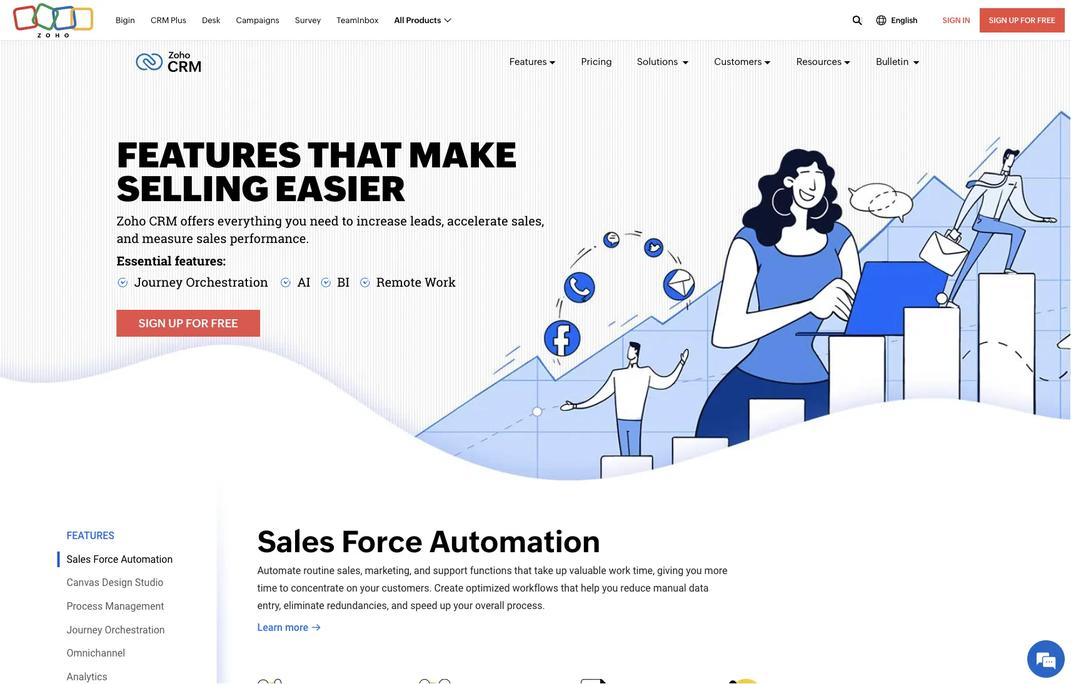 Task type: describe. For each thing, give the bounding box(es) containing it.
pricing
[[581, 56, 612, 67]]

process.
[[507, 600, 545, 612]]

0 horizontal spatial journey
[[67, 624, 102, 636]]

valuable
[[569, 565, 606, 577]]

automate
[[257, 565, 301, 577]]

time
[[257, 583, 277, 594]]

canvas design studio
[[67, 577, 163, 589]]

1 horizontal spatial your
[[454, 600, 473, 612]]

0 horizontal spatial for
[[186, 317, 208, 330]]

workflows
[[513, 583, 558, 594]]

bulletin
[[876, 56, 911, 67]]

giving
[[657, 565, 684, 577]]

sign for the bottom sign up for free link
[[139, 317, 166, 330]]

desk link
[[202, 9, 220, 32]]

0 horizontal spatial orchestration
[[105, 624, 165, 636]]

1 vertical spatial and
[[414, 565, 431, 577]]

and inside 'zoho crm offers everything you need to increase leads, accelerate sales, and measure sales performance.'
[[117, 230, 139, 246]]

bigin link
[[116, 9, 135, 32]]

features link
[[510, 45, 556, 79]]

0 vertical spatial for
[[1021, 16, 1036, 24]]

more inside sales force automation automate routine sales, marketing, and support functions that take up valuable work time, giving you more time to concentrate on your customers. create optimized workflows that help you reduce manual data entry, eliminate redundancies, and speed up your overall process.
[[705, 565, 728, 577]]

process management
[[67, 601, 164, 613]]

products
[[406, 15, 441, 25]]

essential
[[117, 252, 172, 269]]

everything
[[218, 212, 282, 229]]

orchestration inside essential features: journey orchestration
[[186, 274, 268, 290]]

1 vertical spatial free
[[211, 317, 238, 330]]

speed
[[410, 600, 437, 612]]

analytics
[[67, 671, 107, 683]]

accelerate
[[447, 212, 508, 229]]

create
[[434, 583, 464, 594]]

sign
[[943, 16, 961, 24]]

all
[[394, 15, 404, 25]]

automation for sales force automation automate routine sales, marketing, and support functions that take up valuable work time, giving you more time to concentrate on your customers. create optimized workflows that help you reduce manual data entry, eliminate redundancies, and speed up your overall process.
[[429, 525, 601, 559]]

english
[[891, 16, 918, 24]]

0 vertical spatial crm
[[151, 15, 169, 25]]

teaminbox link
[[337, 9, 379, 32]]

redundancies,
[[327, 600, 389, 612]]

zoho crm logo image
[[135, 48, 202, 76]]

marketing,
[[365, 565, 412, 577]]

bigin
[[116, 15, 135, 25]]

0 horizontal spatial that
[[307, 135, 402, 175]]

features that make
[[117, 135, 517, 175]]

time,
[[633, 565, 655, 577]]

offers
[[180, 212, 214, 229]]

sales, inside 'zoho crm offers everything you need to increase leads, accelerate sales, and measure sales performance.'
[[511, 212, 544, 229]]

to inside 'zoho crm offers everything you need to increase leads, accelerate sales, and measure sales performance.'
[[342, 212, 353, 229]]

0 horizontal spatial up
[[440, 600, 451, 612]]

measure
[[142, 230, 193, 246]]

1 horizontal spatial up
[[1009, 16, 1019, 24]]

essential features: journey orchestration
[[117, 252, 268, 290]]

increase
[[356, 212, 407, 229]]

routine
[[303, 565, 335, 577]]

menu shadow image
[[217, 456, 235, 685]]

survey link
[[295, 9, 321, 32]]

resources
[[797, 56, 842, 67]]

1 horizontal spatial that
[[514, 565, 532, 577]]

reduce
[[621, 583, 651, 594]]

survey
[[295, 15, 321, 25]]

learn more
[[257, 622, 308, 634]]

campaigns
[[236, 15, 279, 25]]

2 horizontal spatial you
[[686, 565, 702, 577]]

design
[[102, 577, 133, 589]]

crm plus link
[[151, 9, 186, 32]]

sales
[[196, 230, 227, 246]]

sales for sales force automation
[[67, 554, 91, 566]]

omnichannel
[[67, 648, 125, 660]]

eliminate
[[284, 600, 324, 612]]

overall
[[475, 600, 505, 612]]

bi
[[337, 274, 350, 290]]

solutions link
[[637, 45, 689, 79]]

sign in link
[[933, 8, 980, 33]]

pricing link
[[581, 45, 612, 79]]

crm inside 'zoho crm offers everything you need to increase leads, accelerate sales, and measure sales performance.'
[[149, 212, 177, 229]]

1 horizontal spatial free
[[1037, 16, 1056, 24]]

easier
[[275, 169, 405, 209]]

take
[[534, 565, 553, 577]]

0 horizontal spatial your
[[360, 583, 379, 594]]

journey inside essential features: journey orchestration
[[134, 274, 183, 290]]

desk
[[202, 15, 220, 25]]

learn
[[257, 622, 283, 634]]

studio
[[135, 577, 163, 589]]

on
[[346, 583, 358, 594]]

remote
[[376, 274, 422, 290]]

2 vertical spatial that
[[561, 583, 578, 594]]



Task type: locate. For each thing, give the bounding box(es) containing it.
concentrate
[[291, 583, 344, 594]]

1 horizontal spatial features
[[510, 56, 547, 67]]

0 horizontal spatial sales
[[67, 554, 91, 566]]

for
[[1021, 16, 1036, 24], [186, 317, 208, 330]]

1 vertical spatial up
[[440, 600, 451, 612]]

force inside sales force automation automate routine sales, marketing, and support functions that take up valuable work time, giving you more time to concentrate on your customers. create optimized workflows that help you reduce manual data entry, eliminate redundancies, and speed up your overall process.
[[341, 525, 423, 559]]

1 horizontal spatial sign up for free link
[[980, 8, 1065, 33]]

0 vertical spatial sign up for free link
[[980, 8, 1065, 33]]

zoho
[[117, 212, 146, 229]]

your down create
[[454, 600, 473, 612]]

1 vertical spatial for
[[186, 317, 208, 330]]

0 horizontal spatial sign up for free link
[[117, 310, 260, 337]]

you up 'data'
[[686, 565, 702, 577]]

1 vertical spatial that
[[514, 565, 532, 577]]

0 horizontal spatial up
[[168, 317, 183, 330]]

features for features that make
[[117, 135, 301, 175]]

0 horizontal spatial features
[[117, 135, 301, 175]]

0 vertical spatial sales,
[[511, 212, 544, 229]]

2 vertical spatial you
[[602, 583, 618, 594]]

to right time on the bottom left of page
[[280, 583, 288, 594]]

all products
[[394, 15, 441, 25]]

you
[[285, 212, 307, 229], [686, 565, 702, 577], [602, 583, 618, 594]]

crm plus
[[151, 15, 186, 25]]

sign up for free link down essential features: journey orchestration
[[117, 310, 260, 337]]

1 horizontal spatial sign up for free
[[989, 16, 1056, 24]]

1 vertical spatial sign
[[139, 317, 166, 330]]

automation for sales force automation
[[121, 554, 173, 566]]

sales, up on
[[337, 565, 362, 577]]

force for sales force automation automate routine sales, marketing, and support functions that take up valuable work time, giving you more time to concentrate on your customers. create optimized workflows that help you reduce manual data entry, eliminate redundancies, and speed up your overall process.
[[341, 525, 423, 559]]

you left the need
[[285, 212, 307, 229]]

manual
[[653, 583, 687, 594]]

1 vertical spatial orchestration
[[105, 624, 165, 636]]

automation
[[429, 525, 601, 559], [121, 554, 173, 566]]

1 horizontal spatial sales
[[257, 525, 335, 559]]

you right the help
[[602, 583, 618, 594]]

sign up for free right in
[[989, 16, 1056, 24]]

in
[[963, 16, 970, 24]]

all products link
[[394, 9, 450, 32]]

and down customers.
[[391, 600, 408, 612]]

campaigns link
[[236, 9, 279, 32]]

free
[[1037, 16, 1056, 24], [211, 317, 238, 330]]

for right in
[[1021, 16, 1036, 24]]

solutions
[[637, 56, 680, 67]]

up
[[556, 565, 567, 577], [440, 600, 451, 612]]

up right take
[[556, 565, 567, 577]]

0 horizontal spatial and
[[117, 230, 139, 246]]

zoho crm offers everything you need to increase leads, accelerate sales, and measure sales performance.
[[117, 212, 544, 246]]

1 horizontal spatial more
[[705, 565, 728, 577]]

0 vertical spatial up
[[556, 565, 567, 577]]

work
[[609, 565, 631, 577]]

0 horizontal spatial you
[[285, 212, 307, 229]]

crm up measure
[[149, 212, 177, 229]]

1 vertical spatial journey
[[67, 624, 102, 636]]

1 vertical spatial your
[[454, 600, 473, 612]]

force up canvas design studio
[[93, 554, 118, 566]]

and up customers.
[[414, 565, 431, 577]]

sign for the top sign up for free link
[[989, 16, 1007, 24]]

0 vertical spatial sign up for free
[[989, 16, 1056, 24]]

make
[[408, 135, 517, 175]]

1 vertical spatial to
[[280, 583, 288, 594]]

1 vertical spatial more
[[285, 622, 308, 634]]

0 vertical spatial sign
[[989, 16, 1007, 24]]

management
[[105, 601, 164, 613]]

0 horizontal spatial free
[[211, 317, 238, 330]]

1 horizontal spatial force
[[341, 525, 423, 559]]

1 vertical spatial sign up for free
[[139, 317, 238, 330]]

entry,
[[257, 600, 281, 612]]

and
[[117, 230, 139, 246], [414, 565, 431, 577], [391, 600, 408, 612]]

up
[[1009, 16, 1019, 24], [168, 317, 183, 330]]

optimized
[[466, 583, 510, 594]]

more down eliminate
[[285, 622, 308, 634]]

features:
[[175, 252, 226, 269]]

1 horizontal spatial for
[[1021, 16, 1036, 24]]

you inside 'zoho crm offers everything you need to increase leads, accelerate sales, and measure sales performance.'
[[285, 212, 307, 229]]

sign
[[989, 16, 1007, 24], [139, 317, 166, 330]]

0 vertical spatial free
[[1037, 16, 1056, 24]]

learn more link
[[257, 621, 321, 636]]

sales up automate
[[257, 525, 335, 559]]

sales up canvas
[[67, 554, 91, 566]]

0 horizontal spatial force
[[93, 554, 118, 566]]

sign up for free link
[[980, 8, 1065, 33], [117, 310, 260, 337]]

1 vertical spatial features
[[117, 135, 301, 175]]

for down essential features: journey orchestration
[[186, 317, 208, 330]]

1 horizontal spatial orchestration
[[186, 274, 268, 290]]

1 horizontal spatial and
[[391, 600, 408, 612]]

0 vertical spatial up
[[1009, 16, 1019, 24]]

work
[[425, 274, 456, 290]]

1 vertical spatial sales,
[[337, 565, 362, 577]]

sales for sales force automation automate routine sales, marketing, and support functions that take up valuable work time, giving you more time to concentrate on your customers. create optimized workflows that help you reduce manual data entry, eliminate redundancies, and speed up your overall process.
[[257, 525, 335, 559]]

1 horizontal spatial up
[[556, 565, 567, 577]]

remote work
[[376, 274, 456, 290]]

plus
[[171, 15, 186, 25]]

0 vertical spatial to
[[342, 212, 353, 229]]

1 horizontal spatial sales,
[[511, 212, 544, 229]]

canvas
[[67, 577, 99, 589]]

1 vertical spatial you
[[686, 565, 702, 577]]

0 horizontal spatial sign
[[139, 317, 166, 330]]

sales, inside sales force automation automate routine sales, marketing, and support functions that take up valuable work time, giving you more time to concentrate on your customers. create optimized workflows that help you reduce manual data entry, eliminate redundancies, and speed up your overall process.
[[337, 565, 362, 577]]

sales force automation
[[67, 554, 173, 566]]

teaminbox
[[337, 15, 379, 25]]

force for sales force automation
[[93, 554, 118, 566]]

0 vertical spatial orchestration
[[186, 274, 268, 290]]

resources link
[[797, 45, 851, 79]]

1 vertical spatial sign up for free link
[[117, 310, 260, 337]]

more up 'data'
[[705, 565, 728, 577]]

0 vertical spatial more
[[705, 565, 728, 577]]

journey
[[134, 274, 183, 290], [67, 624, 102, 636]]

performance.
[[230, 230, 309, 246]]

bulletin link
[[876, 45, 920, 79]]

force up marketing,
[[341, 525, 423, 559]]

0 vertical spatial journey
[[134, 274, 183, 290]]

automation up 'studio'
[[121, 554, 173, 566]]

0 horizontal spatial more
[[285, 622, 308, 634]]

support
[[433, 565, 468, 577]]

0 vertical spatial features
[[510, 56, 547, 67]]

sales
[[257, 525, 335, 559], [67, 554, 91, 566]]

0 vertical spatial that
[[307, 135, 402, 175]]

sales, right 'accelerate'
[[511, 212, 544, 229]]

sign up for free link right in
[[980, 8, 1065, 33]]

leads,
[[410, 212, 444, 229]]

your
[[360, 583, 379, 594], [454, 600, 473, 612]]

1 horizontal spatial sign
[[989, 16, 1007, 24]]

1 vertical spatial up
[[168, 317, 183, 330]]

sales force automation automate routine sales, marketing, and support functions that take up valuable work time, giving you more time to concentrate on your customers. create optimized workflows that help you reduce manual data entry, eliminate redundancies, and speed up your overall process.
[[257, 525, 728, 612]]

process
[[67, 601, 103, 613]]

1 horizontal spatial journey
[[134, 274, 183, 290]]

selling easier
[[117, 169, 405, 209]]

force
[[341, 525, 423, 559], [93, 554, 118, 566]]

journey down process
[[67, 624, 102, 636]]

features for features
[[510, 56, 547, 67]]

to
[[342, 212, 353, 229], [280, 583, 288, 594]]

2 vertical spatial and
[[391, 600, 408, 612]]

0 vertical spatial and
[[117, 230, 139, 246]]

0 horizontal spatial sales,
[[337, 565, 362, 577]]

need
[[310, 212, 339, 229]]

journey down the essential
[[134, 274, 183, 290]]

2 horizontal spatial that
[[561, 583, 578, 594]]

orchestration down management
[[105, 624, 165, 636]]

orchestration
[[186, 274, 268, 290], [105, 624, 165, 636]]

2 horizontal spatial and
[[414, 565, 431, 577]]

features
[[510, 56, 547, 67], [117, 135, 301, 175]]

up right in
[[1009, 16, 1019, 24]]

customers.
[[382, 583, 432, 594]]

automation inside sales force automation automate routine sales, marketing, and support functions that take up valuable work time, giving you more time to concentrate on your customers. create optimized workflows that help you reduce manual data entry, eliminate redundancies, and speed up your overall process.
[[429, 525, 601, 559]]

up down essential features: journey orchestration
[[168, 317, 183, 330]]

that
[[307, 135, 402, 175], [514, 565, 532, 577], [561, 583, 578, 594]]

sign in
[[943, 16, 970, 24]]

help
[[581, 583, 600, 594]]

1 horizontal spatial to
[[342, 212, 353, 229]]

1 horizontal spatial you
[[602, 583, 618, 594]]

selling
[[117, 169, 268, 209]]

sign up for free down essential features: journey orchestration
[[139, 317, 238, 330]]

features
[[67, 530, 114, 542]]

and down zoho
[[117, 230, 139, 246]]

0 vertical spatial your
[[360, 583, 379, 594]]

0 horizontal spatial to
[[280, 583, 288, 594]]

orchestration down 'features:'
[[186, 274, 268, 290]]

0 horizontal spatial sign up for free
[[139, 317, 238, 330]]

crm left 'plus'
[[151, 15, 169, 25]]

1 horizontal spatial automation
[[429, 525, 601, 559]]

sales inside sales force automation automate routine sales, marketing, and support functions that take up valuable work time, giving you more time to concentrate on your customers. create optimized workflows that help you reduce manual data entry, eliminate redundancies, and speed up your overall process.
[[257, 525, 335, 559]]

functions
[[470, 565, 512, 577]]

to inside sales force automation automate routine sales, marketing, and support functions that take up valuable work time, giving you more time to concentrate on your customers. create optimized workflows that help you reduce manual data entry, eliminate redundancies, and speed up your overall process.
[[280, 583, 288, 594]]

0 vertical spatial you
[[285, 212, 307, 229]]

your right on
[[360, 583, 379, 594]]

0 horizontal spatial automation
[[121, 554, 173, 566]]

up down create
[[440, 600, 451, 612]]

data
[[689, 583, 709, 594]]

customers
[[714, 56, 762, 67]]

journey orchestration
[[67, 624, 165, 636]]

to right the need
[[342, 212, 353, 229]]

1 vertical spatial crm
[[149, 212, 177, 229]]

ai
[[297, 274, 310, 290]]

automation up functions
[[429, 525, 601, 559]]



Task type: vqa. For each thing, say whether or not it's contained in the screenshot.
Getting Started
no



